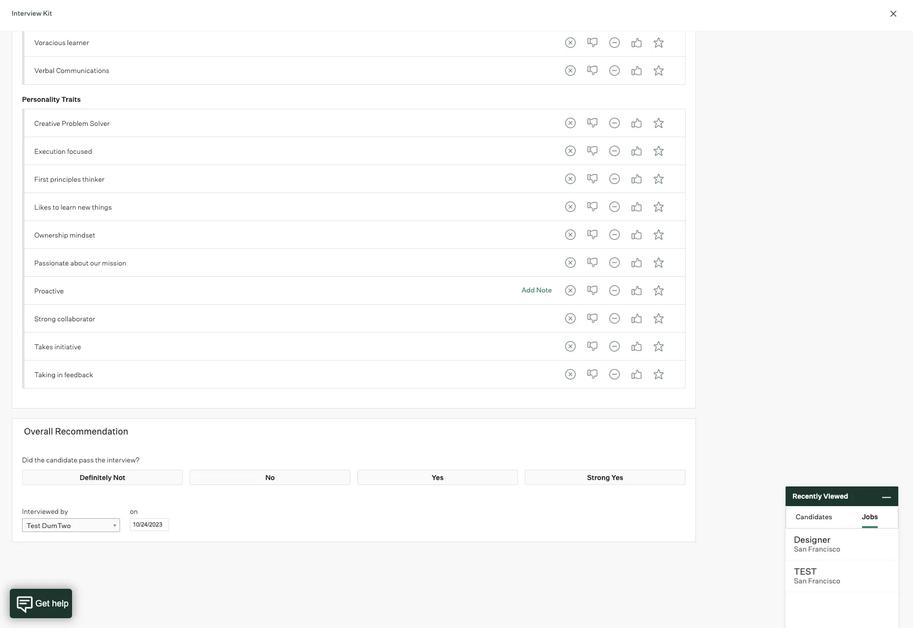 Task type: vqa. For each thing, say whether or not it's contained in the screenshot.
left the Offer
no



Task type: describe. For each thing, give the bounding box(es) containing it.
no button for creative problem solver
[[583, 113, 602, 133]]

personality
[[22, 95, 60, 103]]

ownership
[[34, 231, 68, 239]]

no button for execution focused
[[583, 141, 602, 161]]

of
[[48, 10, 54, 19]]

mixed image for voracious learner
[[605, 33, 625, 52]]

pass
[[79, 456, 94, 464]]

passionate
[[34, 259, 69, 267]]

mixed button for passionate about our mission
[[605, 253, 625, 273]]

no button for passionate about our mission
[[583, 253, 602, 273]]

strong for strong yes
[[587, 473, 610, 482]]

strong yes button for execution focused
[[649, 141, 669, 161]]

mixed image for passionate about our mission
[[605, 253, 625, 273]]

definitely not button for creative problem solver
[[561, 113, 580, 133]]

proactive
[[34, 287, 64, 295]]

yes image for likes to learn new things
[[627, 197, 647, 217]]

recently viewed
[[793, 492, 848, 501]]

tab list for first principles thinker
[[561, 169, 669, 189]]

mixed image for likes to learn new things
[[605, 197, 625, 217]]

mixed image for verbal communications
[[605, 61, 625, 80]]

personality traits
[[22, 95, 81, 103]]

francisco for test
[[808, 577, 840, 586]]

yes image for execution focused
[[627, 141, 647, 161]]

first principles thinker
[[34, 175, 105, 183]]

no image for communications
[[583, 61, 602, 80]]

overall recommendation
[[24, 426, 128, 437]]

yes image for strong collaborator
[[627, 309, 647, 329]]

takes initiative
[[34, 342, 81, 351]]

mixed button for verbal communications
[[605, 61, 625, 80]]

yes button for creative problem solver
[[627, 113, 647, 133]]

no button for taking in feedback
[[583, 365, 602, 385]]

strong yes image for first principles thinker
[[649, 169, 669, 189]]

no image for creative problem solver
[[583, 113, 602, 133]]

interview
[[12, 9, 41, 17]]

9 definitely not button from the top
[[561, 281, 580, 301]]

test
[[26, 521, 40, 530]]

mixed image for taking in feedback
[[605, 365, 625, 385]]

on
[[130, 507, 138, 516]]

7 mixed image from the top
[[605, 281, 625, 301]]

overall
[[24, 426, 53, 437]]

verbal communications
[[34, 66, 109, 75]]

mixed image for execution focused
[[605, 141, 625, 161]]

definitely not button for ownership mindset
[[561, 225, 580, 245]]

no button for verbal communications
[[583, 61, 602, 80]]

recently
[[793, 492, 822, 501]]

test
[[794, 566, 817, 577]]

recommendation
[[55, 426, 128, 437]]

definitely not image for thinker
[[561, 169, 580, 189]]

add note link
[[522, 284, 552, 294]]

in
[[57, 370, 63, 379]]

strong yes button for verbal communications
[[649, 61, 669, 80]]

strong yes button for takes initiative
[[649, 337, 669, 357]]

definitely not image for ownership mindset
[[561, 225, 580, 245]]

definitely not image for creative problem solver
[[561, 113, 580, 133]]

5 definitely not image from the top
[[561, 337, 580, 357]]

tab list for takes initiative
[[561, 337, 669, 357]]

no button for voracious learner
[[583, 33, 602, 52]]

interview kit
[[12, 9, 52, 17]]

designer san francisco
[[794, 534, 840, 554]]

strong yes image for ownership mindset
[[649, 225, 669, 245]]

san for designer
[[794, 545, 807, 554]]

mixed button for creative problem solver
[[605, 113, 625, 133]]

add
[[522, 286, 535, 294]]

strong yes
[[587, 473, 623, 482]]

6 strong yes image from the top
[[649, 281, 669, 301]]

definitely not button for likes to learn new things
[[561, 197, 580, 217]]

strong yes image for passionate about our mission
[[649, 253, 669, 273]]

yes button for taking in feedback
[[627, 365, 647, 385]]

definitely not button for first principles thinker
[[561, 169, 580, 189]]

close image
[[888, 8, 899, 20]]

strong yes button for voracious learner
[[649, 33, 669, 52]]

traits
[[61, 95, 81, 103]]

learner
[[67, 38, 89, 47]]

2 the from the left
[[95, 456, 105, 464]]

definitely not button for verbal communications
[[561, 61, 580, 80]]

add note
[[522, 286, 552, 294]]

strong yes button for first principles thinker
[[649, 169, 669, 189]]

definitely not button for taking in feedback
[[561, 365, 580, 385]]

use
[[34, 10, 47, 19]]

taking in feedback
[[34, 370, 93, 379]]

mixed image for creative problem solver
[[605, 113, 625, 133]]

definitely not image for strong collaborator
[[561, 309, 580, 329]]

strong yes image for strong collaborator
[[649, 309, 669, 329]]

san for test
[[794, 577, 807, 586]]

to
[[53, 203, 59, 211]]

designer
[[794, 534, 831, 545]]

interview?
[[107, 456, 139, 464]]

no image for likes to learn new things
[[583, 197, 602, 217]]

strong yes image for taking in feedback
[[649, 365, 669, 385]]

strong yes button for likes to learn new things
[[649, 197, 669, 217]]

yes image for verbal communications
[[627, 61, 647, 80]]

yes button for execution focused
[[627, 141, 647, 161]]

not
[[113, 473, 125, 482]]

first
[[34, 175, 49, 183]]

solver
[[90, 119, 110, 127]]

yes image for voracious learner
[[627, 33, 647, 52]]

use of best practices
[[34, 10, 100, 19]]

creative problem solver
[[34, 119, 110, 127]]

tab list for ownership mindset
[[561, 225, 669, 245]]

yes image for first principles thinker
[[627, 169, 647, 189]]

definitely not image for learn
[[561, 197, 580, 217]]

taking
[[34, 370, 56, 379]]

1 definitely not image from the top
[[561, 61, 580, 80]]

mindset
[[70, 231, 95, 239]]

interviewed
[[22, 507, 59, 516]]

problem
[[62, 119, 88, 127]]

9 yes button from the top
[[627, 281, 647, 301]]

principles
[[50, 175, 81, 183]]

definitely not
[[80, 473, 125, 482]]

no image for focused
[[583, 141, 602, 161]]

yes button for verbal communications
[[627, 61, 647, 80]]

strong yes button for creative problem solver
[[649, 113, 669, 133]]

by
[[60, 507, 68, 516]]

focused
[[67, 147, 92, 155]]

viewed
[[823, 492, 848, 501]]



Task type: locate. For each thing, give the bounding box(es) containing it.
5 no image from the top
[[583, 225, 602, 245]]

8 strong yes button from the top
[[649, 253, 669, 273]]

None text field
[[130, 518, 169, 531]]

test san francisco
[[794, 566, 840, 586]]

2 yes image from the top
[[627, 113, 647, 133]]

our
[[90, 259, 100, 267]]

12 strong yes button from the top
[[649, 365, 669, 385]]

1 definitely not button from the top
[[561, 33, 580, 52]]

0 horizontal spatial yes
[[432, 473, 444, 482]]

test dumtwo link
[[22, 518, 120, 533]]

8 strong yes image from the top
[[649, 365, 669, 385]]

10 mixed image from the top
[[605, 365, 625, 385]]

4 yes image from the top
[[627, 225, 647, 245]]

9 strong yes button from the top
[[649, 281, 669, 301]]

definitely not button for strong collaborator
[[561, 309, 580, 329]]

2 definitely not image from the top
[[561, 169, 580, 189]]

5 no button from the top
[[583, 169, 602, 189]]

strong yes image for verbal communications
[[649, 61, 669, 80]]

the
[[34, 456, 45, 464], [95, 456, 105, 464]]

11 strong yes button from the top
[[649, 337, 669, 357]]

4 strong yes button from the top
[[649, 141, 669, 161]]

yes
[[432, 473, 444, 482], [611, 473, 623, 482]]

1 no image from the top
[[583, 61, 602, 80]]

mixed button
[[605, 33, 625, 52], [605, 61, 625, 80], [605, 113, 625, 133], [605, 141, 625, 161], [605, 169, 625, 189], [605, 197, 625, 217], [605, 225, 625, 245], [605, 253, 625, 273], [605, 281, 625, 301], [605, 309, 625, 329], [605, 337, 625, 357], [605, 365, 625, 385]]

2 definitely not image from the top
[[561, 113, 580, 133]]

5 mixed image from the top
[[605, 225, 625, 245]]

francisco up test san francisco
[[808, 545, 840, 554]]

1 yes from the left
[[432, 473, 444, 482]]

0 vertical spatial san
[[794, 545, 807, 554]]

3 no image from the top
[[583, 169, 602, 189]]

10 definitely not button from the top
[[561, 309, 580, 329]]

mixed button for strong collaborator
[[605, 309, 625, 329]]

6 yes button from the top
[[627, 197, 647, 217]]

best
[[56, 10, 69, 19]]

strong yes image for voracious learner
[[649, 33, 669, 52]]

initiative
[[54, 342, 81, 351]]

0 horizontal spatial the
[[34, 456, 45, 464]]

6 definitely not button from the top
[[561, 197, 580, 217]]

feedback
[[64, 370, 93, 379]]

the right pass
[[95, 456, 105, 464]]

no
[[265, 473, 275, 482]]

4 definitely not image from the top
[[561, 225, 580, 245]]

passionate about our mission
[[34, 259, 126, 267]]

2 strong yes button from the top
[[649, 61, 669, 80]]

definitely not button
[[561, 33, 580, 52], [561, 61, 580, 80], [561, 113, 580, 133], [561, 141, 580, 161], [561, 169, 580, 189], [561, 197, 580, 217], [561, 225, 580, 245], [561, 253, 580, 273], [561, 281, 580, 301], [561, 309, 580, 329], [561, 337, 580, 357], [561, 365, 580, 385]]

4 yes image from the top
[[627, 281, 647, 301]]

francisco inside test san francisco
[[808, 577, 840, 586]]

1 mixed image from the top
[[605, 113, 625, 133]]

tab list for execution focused
[[561, 141, 669, 161]]

no image for initiative
[[583, 337, 602, 357]]

1 vertical spatial francisco
[[808, 577, 840, 586]]

10 no button from the top
[[583, 309, 602, 329]]

voracious learner
[[34, 38, 89, 47]]

1 no button from the top
[[583, 33, 602, 52]]

4 definitely not button from the top
[[561, 141, 580, 161]]

0 vertical spatial mixed image
[[605, 33, 625, 52]]

francisco inside designer san francisco
[[808, 545, 840, 554]]

tab list
[[561, 33, 669, 52], [561, 61, 669, 80], [561, 113, 669, 133], [561, 141, 669, 161], [561, 169, 669, 189], [561, 197, 669, 217], [561, 225, 669, 245], [561, 253, 669, 273], [561, 281, 669, 301], [561, 309, 669, 329], [561, 337, 669, 357], [561, 365, 669, 385], [786, 507, 898, 528]]

1 strong yes image from the top
[[649, 33, 669, 52]]

mixed button for ownership mindset
[[605, 225, 625, 245]]

candidate
[[46, 456, 77, 464]]

6 strong yes button from the top
[[649, 197, 669, 217]]

7 definitely not button from the top
[[561, 225, 580, 245]]

kit
[[43, 9, 52, 17]]

no button for strong collaborator
[[583, 309, 602, 329]]

yes button
[[627, 33, 647, 52], [627, 61, 647, 80], [627, 113, 647, 133], [627, 141, 647, 161], [627, 169, 647, 189], [627, 197, 647, 217], [627, 225, 647, 245], [627, 253, 647, 273], [627, 281, 647, 301], [627, 309, 647, 329], [627, 337, 647, 357], [627, 365, 647, 385]]

did
[[22, 456, 33, 464]]

9 mixed button from the top
[[605, 281, 625, 301]]

about
[[70, 259, 89, 267]]

3 strong yes button from the top
[[649, 113, 669, 133]]

mixed button for taking in feedback
[[605, 365, 625, 385]]

mixed button for execution focused
[[605, 141, 625, 161]]

candidates
[[796, 512, 832, 521]]

2 francisco from the top
[[808, 577, 840, 586]]

3 yes image from the top
[[627, 197, 647, 217]]

mixed image
[[605, 113, 625, 133], [605, 141, 625, 161], [605, 169, 625, 189], [605, 197, 625, 217], [605, 225, 625, 245], [605, 253, 625, 273], [605, 281, 625, 301], [605, 309, 625, 329], [605, 337, 625, 357], [605, 365, 625, 385]]

likes to learn new things
[[34, 203, 112, 211]]

no image for strong collaborator
[[583, 309, 602, 329]]

execution
[[34, 147, 66, 155]]

9 mixed image from the top
[[605, 337, 625, 357]]

yes image for ownership mindset
[[627, 225, 647, 245]]

yes image
[[627, 61, 647, 80], [627, 141, 647, 161], [627, 169, 647, 189], [627, 225, 647, 245], [627, 253, 647, 273], [627, 309, 647, 329]]

definitely
[[80, 473, 112, 482]]

definitely not button for passionate about our mission
[[561, 253, 580, 273]]

4 no image from the top
[[583, 197, 602, 217]]

verbal
[[34, 66, 55, 75]]

san inside designer san francisco
[[794, 545, 807, 554]]

mixed button for first principles thinker
[[605, 169, 625, 189]]

12 no button from the top
[[583, 365, 602, 385]]

yes image for passionate about our mission
[[627, 253, 647, 273]]

note
[[536, 286, 552, 294]]

3 yes button from the top
[[627, 113, 647, 133]]

1 vertical spatial strong
[[587, 473, 610, 482]]

francisco for designer
[[808, 545, 840, 554]]

yes image
[[627, 33, 647, 52], [627, 113, 647, 133], [627, 197, 647, 217], [627, 281, 647, 301], [627, 337, 647, 357], [627, 365, 647, 385]]

9 no button from the top
[[583, 281, 602, 301]]

yes button for ownership mindset
[[627, 225, 647, 245]]

no image for taking in feedback
[[583, 365, 602, 385]]

strong yes button for ownership mindset
[[649, 225, 669, 245]]

1 no image from the top
[[583, 33, 602, 52]]

ownership mindset
[[34, 231, 95, 239]]

1 horizontal spatial strong
[[587, 473, 610, 482]]

takes
[[34, 342, 53, 351]]

7 mixed button from the top
[[605, 225, 625, 245]]

definitely not image for our
[[561, 253, 580, 273]]

3 mixed button from the top
[[605, 113, 625, 133]]

11 yes button from the top
[[627, 337, 647, 357]]

learn
[[61, 203, 76, 211]]

3 no button from the top
[[583, 113, 602, 133]]

1 francisco from the top
[[808, 545, 840, 554]]

jobs
[[862, 512, 878, 521]]

7 strong yes button from the top
[[649, 225, 669, 245]]

yes button for passionate about our mission
[[627, 253, 647, 273]]

practices
[[71, 10, 100, 19]]

5 yes image from the top
[[627, 337, 647, 357]]

1 strong yes button from the top
[[649, 33, 669, 52]]

definitely not image for execution focused
[[561, 141, 580, 161]]

strong yes button for strong collaborator
[[649, 309, 669, 329]]

2 yes from the left
[[611, 473, 623, 482]]

strong yes button
[[649, 33, 669, 52], [649, 61, 669, 80], [649, 113, 669, 133], [649, 141, 669, 161], [649, 169, 669, 189], [649, 197, 669, 217], [649, 225, 669, 245], [649, 253, 669, 273], [649, 281, 669, 301], [649, 309, 669, 329], [649, 337, 669, 357], [649, 365, 669, 385]]

1 the from the left
[[34, 456, 45, 464]]

4 strong yes image from the top
[[649, 141, 669, 161]]

strong collaborator
[[34, 315, 95, 323]]

mixed button for likes to learn new things
[[605, 197, 625, 217]]

7 no button from the top
[[583, 225, 602, 245]]

mixed image
[[605, 33, 625, 52], [605, 61, 625, 80]]

no image for first principles thinker
[[583, 169, 602, 189]]

1 horizontal spatial yes
[[611, 473, 623, 482]]

strong yes button for taking in feedback
[[649, 365, 669, 385]]

1 horizontal spatial the
[[95, 456, 105, 464]]

4 no button from the top
[[583, 141, 602, 161]]

mixed image for first principles thinker
[[605, 169, 625, 189]]

tab list for creative problem solver
[[561, 113, 669, 133]]

definitely not button for execution focused
[[561, 141, 580, 161]]

strong yes image
[[649, 169, 669, 189], [649, 197, 669, 217], [649, 225, 669, 245], [649, 309, 669, 329]]

7 no image from the top
[[583, 309, 602, 329]]

tab list for strong collaborator
[[561, 309, 669, 329]]

strong
[[34, 315, 56, 323], [587, 473, 610, 482]]

4 strong yes image from the top
[[649, 309, 669, 329]]

mixed image for ownership mindset
[[605, 225, 625, 245]]

6 no button from the top
[[583, 197, 602, 217]]

mixed button for voracious learner
[[605, 33, 625, 52]]

8 mixed button from the top
[[605, 253, 625, 273]]

3 mixed image from the top
[[605, 169, 625, 189]]

1 vertical spatial san
[[794, 577, 807, 586]]

no image
[[583, 61, 602, 80], [583, 141, 602, 161], [583, 281, 602, 301], [583, 337, 602, 357]]

strong yes image
[[649, 33, 669, 52], [649, 61, 669, 80], [649, 113, 669, 133], [649, 141, 669, 161], [649, 253, 669, 273], [649, 281, 669, 301], [649, 337, 669, 357], [649, 365, 669, 385]]

no button for takes initiative
[[583, 337, 602, 357]]

definitely not image
[[561, 61, 580, 80], [561, 169, 580, 189], [561, 197, 580, 217], [561, 253, 580, 273], [561, 337, 580, 357]]

strong yes image for likes to learn new things
[[649, 197, 669, 217]]

6 yes image from the top
[[627, 365, 647, 385]]

2 no button from the top
[[583, 61, 602, 80]]

2 no image from the top
[[583, 113, 602, 133]]

5 definitely not image from the top
[[561, 281, 580, 301]]

definitely not button for voracious learner
[[561, 33, 580, 52]]

dumtwo
[[42, 521, 71, 530]]

7 strong yes image from the top
[[649, 337, 669, 357]]

execution focused
[[34, 147, 92, 155]]

san inside test san francisco
[[794, 577, 807, 586]]

3 definitely not image from the top
[[561, 141, 580, 161]]

1 definitely not image from the top
[[561, 33, 580, 52]]

creative
[[34, 119, 60, 127]]

no button for ownership mindset
[[583, 225, 602, 245]]

francisco down designer san francisco
[[808, 577, 840, 586]]

6 no image from the top
[[583, 253, 602, 273]]

12 yes button from the top
[[627, 365, 647, 385]]

1 mixed image from the top
[[605, 33, 625, 52]]

1 vertical spatial mixed image
[[605, 61, 625, 80]]

mixed image for takes initiative
[[605, 337, 625, 357]]

the right did
[[34, 456, 45, 464]]

voracious
[[34, 38, 66, 47]]

11 definitely not button from the top
[[561, 337, 580, 357]]

thinker
[[82, 175, 105, 183]]

5 yes button from the top
[[627, 169, 647, 189]]

6 definitely not image from the top
[[561, 309, 580, 329]]

1 yes image from the top
[[627, 61, 647, 80]]

0 vertical spatial strong
[[34, 315, 56, 323]]

5 mixed button from the top
[[605, 169, 625, 189]]

0 horizontal spatial strong
[[34, 315, 56, 323]]

2 no image from the top
[[583, 141, 602, 161]]

mixed button for takes initiative
[[605, 337, 625, 357]]

tab list for verbal communications
[[561, 61, 669, 80]]

tab list containing candidates
[[786, 507, 898, 528]]

tab list for passionate about our mission
[[561, 253, 669, 273]]

definitely not image
[[561, 33, 580, 52], [561, 113, 580, 133], [561, 141, 580, 161], [561, 225, 580, 245], [561, 281, 580, 301], [561, 309, 580, 329], [561, 365, 580, 385]]

strong yes image for takes initiative
[[649, 337, 669, 357]]

1 yes button from the top
[[627, 33, 647, 52]]

san down designer san francisco
[[794, 577, 807, 586]]

5 yes image from the top
[[627, 253, 647, 273]]

definitely not image for voracious learner
[[561, 33, 580, 52]]

definitely not image for taking in feedback
[[561, 365, 580, 385]]

8 no button from the top
[[583, 253, 602, 273]]

4 no image from the top
[[583, 337, 602, 357]]

5 strong yes button from the top
[[649, 169, 669, 189]]

yes button for takes initiative
[[627, 337, 647, 357]]

mixed image for strong collaborator
[[605, 309, 625, 329]]

no image for voracious learner
[[583, 33, 602, 52]]

tab list for likes to learn new things
[[561, 197, 669, 217]]

10 yes button from the top
[[627, 309, 647, 329]]

mission
[[102, 259, 126, 267]]

yes button for voracious learner
[[627, 33, 647, 52]]

no button
[[583, 33, 602, 52], [583, 61, 602, 80], [583, 113, 602, 133], [583, 141, 602, 161], [583, 169, 602, 189], [583, 197, 602, 217], [583, 225, 602, 245], [583, 253, 602, 273], [583, 281, 602, 301], [583, 309, 602, 329], [583, 337, 602, 357], [583, 365, 602, 385]]

test dumtwo
[[26, 521, 71, 530]]

5 strong yes image from the top
[[649, 253, 669, 273]]

8 definitely not button from the top
[[561, 253, 580, 273]]

san
[[794, 545, 807, 554], [794, 577, 807, 586]]

san up test
[[794, 545, 807, 554]]

strong yes image for execution focused
[[649, 141, 669, 161]]

no button for first principles thinker
[[583, 169, 602, 189]]

no image
[[583, 33, 602, 52], [583, 113, 602, 133], [583, 169, 602, 189], [583, 197, 602, 217], [583, 225, 602, 245], [583, 253, 602, 273], [583, 309, 602, 329], [583, 365, 602, 385]]

new
[[78, 203, 91, 211]]

6 mixed image from the top
[[605, 253, 625, 273]]

yes image for takes initiative
[[627, 337, 647, 357]]

8 yes button from the top
[[627, 253, 647, 273]]

12 definitely not button from the top
[[561, 365, 580, 385]]

6 mixed button from the top
[[605, 197, 625, 217]]

3 strong yes image from the top
[[649, 113, 669, 133]]

yes button for likes to learn new things
[[627, 197, 647, 217]]

2 strong yes image from the top
[[649, 197, 669, 217]]

2 strong yes image from the top
[[649, 61, 669, 80]]

1 mixed button from the top
[[605, 33, 625, 52]]

no button for likes to learn new things
[[583, 197, 602, 217]]

0 vertical spatial francisco
[[808, 545, 840, 554]]

did the candidate pass the interview?
[[22, 456, 139, 464]]

yes image for creative problem solver
[[627, 113, 647, 133]]

no image for passionate about our mission
[[583, 253, 602, 273]]

3 no image from the top
[[583, 281, 602, 301]]

tab list for voracious learner
[[561, 33, 669, 52]]

strong yes image for creative problem solver
[[649, 113, 669, 133]]

10 mixed button from the top
[[605, 309, 625, 329]]

francisco
[[808, 545, 840, 554], [808, 577, 840, 586]]

yes image for taking in feedback
[[627, 365, 647, 385]]

interviewed by
[[22, 507, 68, 516]]

yes button for strong collaborator
[[627, 309, 647, 329]]

1 san from the top
[[794, 545, 807, 554]]

collaborator
[[57, 315, 95, 323]]

communications
[[56, 66, 109, 75]]

things
[[92, 203, 112, 211]]

6 yes image from the top
[[627, 309, 647, 329]]

likes
[[34, 203, 51, 211]]

strong yes button for passionate about our mission
[[649, 253, 669, 273]]

7 yes button from the top
[[627, 225, 647, 245]]



